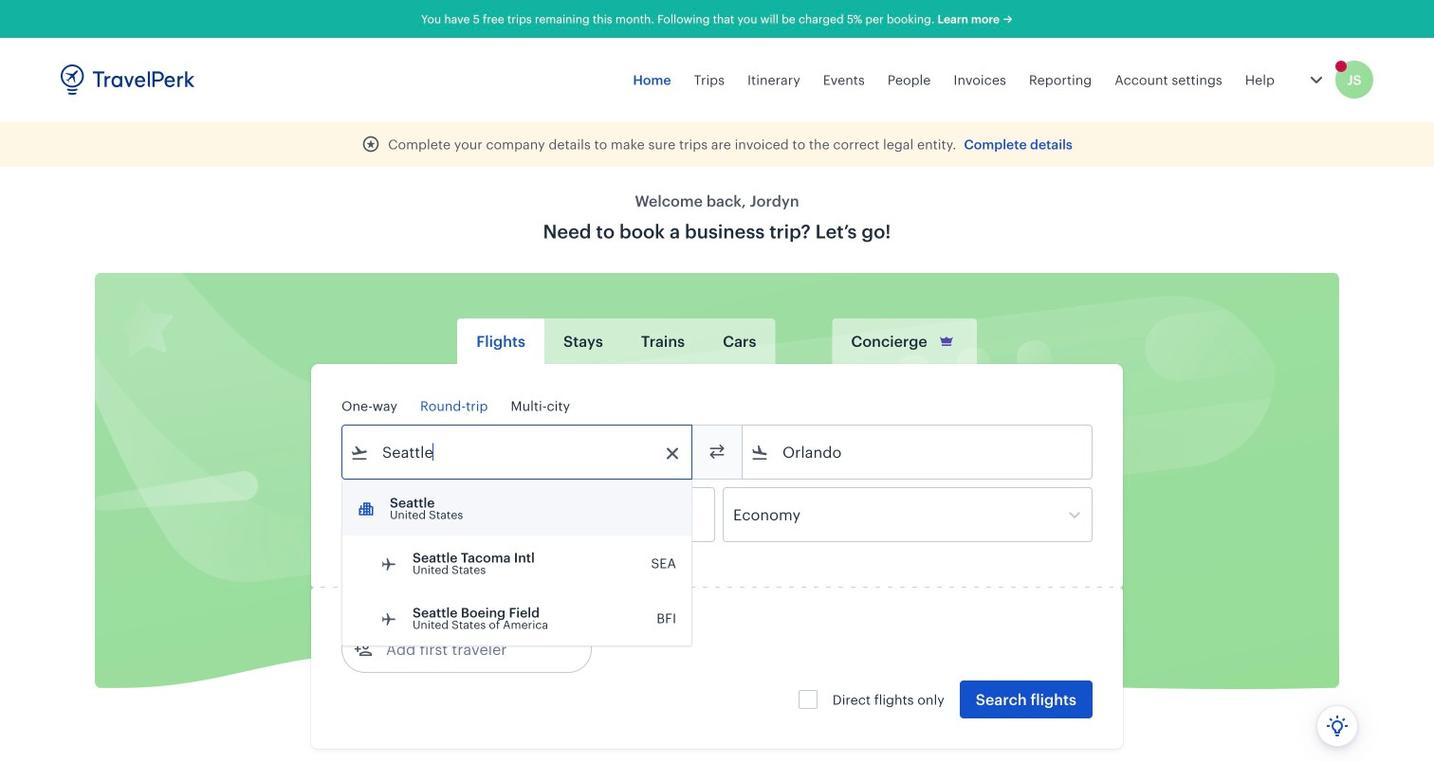 Task type: locate. For each thing, give the bounding box(es) containing it.
Add first traveler search field
[[373, 635, 570, 665]]

Return text field
[[482, 489, 580, 542]]

To search field
[[770, 437, 1067, 468]]



Task type: describe. For each thing, give the bounding box(es) containing it.
From search field
[[369, 437, 667, 468]]

Depart text field
[[369, 489, 468, 542]]



